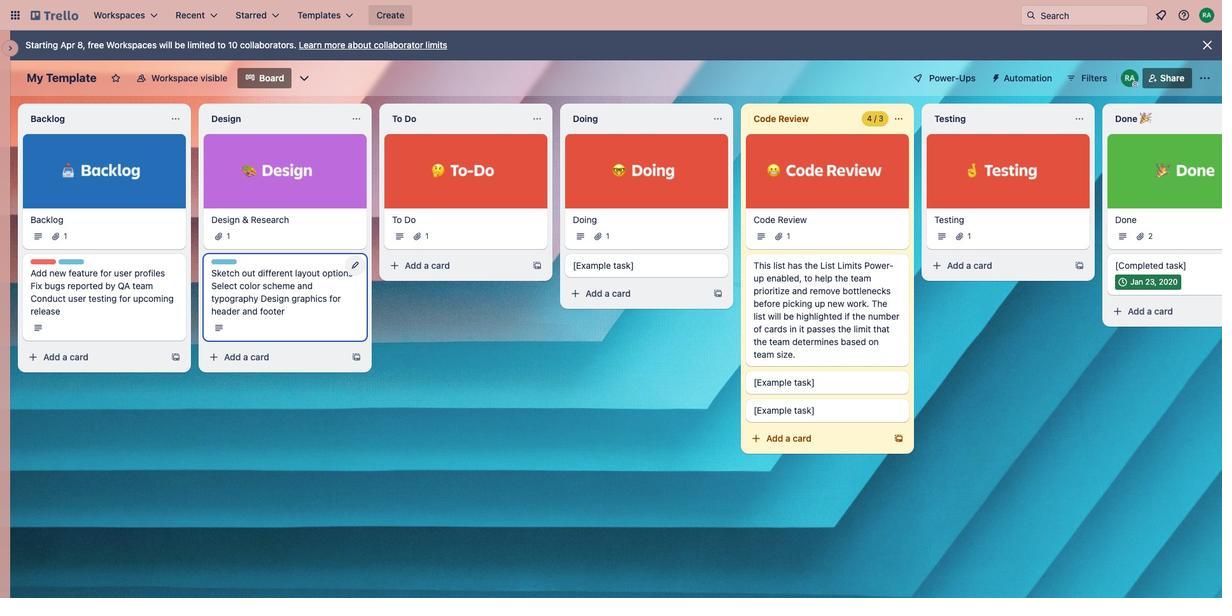 Task type: vqa. For each thing, say whether or not it's contained in the screenshot.
all
no



Task type: describe. For each thing, give the bounding box(es) containing it.
card for design
[[250, 352, 269, 363]]

team down cards at the bottom of page
[[769, 336, 790, 347]]

this
[[754, 260, 771, 271]]

template
[[46, 71, 97, 85]]

doing for doing link
[[573, 214, 597, 225]]

1 for doing
[[606, 231, 610, 241]]

limits
[[426, 39, 447, 50]]

this list has the list limits power- up enabled, to help the team prioritize and remove bottlenecks before picking up new work. the list will be highlighted if the number of cards in it passes the limit that the team determines based on team size.
[[754, 260, 900, 360]]

help
[[815, 273, 833, 284]]

backlog for backlog link
[[31, 214, 63, 225]]

the down of
[[754, 336, 767, 347]]

options
[[322, 268, 353, 279]]

create from template… image for code review
[[894, 434, 904, 444]]

power- inside the "this list has the list limits power- up enabled, to help the team prioritize and remove bottlenecks before picking up new work. the list will be highlighted if the number of cards in it passes the limit that the team determines based on team size."
[[864, 260, 894, 271]]

qa
[[118, 280, 130, 291]]

header
[[211, 306, 240, 317]]

starred button
[[228, 5, 287, 25]]

design inside sketch out different layout options select color scheme and typography design graphics for header and footer
[[261, 293, 289, 304]]

1 vertical spatial [example task] link
[[754, 377, 901, 389]]

code for 'code review' link
[[754, 214, 775, 225]]

remove
[[810, 286, 840, 296]]

4 / 3
[[867, 114, 884, 123]]

the down if at the bottom of page
[[838, 324, 851, 335]]

code review link
[[754, 214, 901, 226]]

add a card for testing
[[947, 260, 992, 271]]

share
[[1160, 73, 1185, 83]]

the right if at the bottom of page
[[852, 311, 866, 322]]

workspace visible button
[[129, 68, 235, 88]]

to do link
[[392, 214, 540, 226]]

3
[[879, 114, 884, 123]]

starting
[[25, 39, 58, 50]]

the
[[872, 298, 887, 309]]

create from template… image for to do
[[532, 261, 542, 271]]

team left size.
[[754, 349, 774, 360]]

1 for to do
[[425, 231, 429, 241]]

done for done 🎉
[[1115, 113, 1138, 124]]

design & research
[[211, 214, 289, 225]]

design & research link
[[211, 214, 359, 226]]

2020
[[1159, 277, 1178, 287]]

starting apr 8, free workspaces will be limited to 10 collaborators. learn more about collaborator limits
[[25, 39, 447, 50]]

be inside the "this list has the list limits power- up enabled, to help the team prioritize and remove bottlenecks before picking up new work. the list will be highlighted if the number of cards in it passes the limit that the team determines based on team size."
[[784, 311, 794, 322]]

task] for [completed task] link
[[1166, 260, 1187, 271]]

a for to do
[[424, 260, 429, 271]]

0 vertical spatial user
[[114, 268, 132, 279]]

size.
[[777, 349, 795, 360]]

different
[[258, 268, 293, 279]]

testing
[[88, 293, 117, 304]]

Code Review text field
[[746, 109, 862, 129]]

review for code review text field
[[778, 113, 809, 124]]

by
[[105, 280, 115, 291]]

power-ups
[[929, 73, 976, 83]]

create from template… image for doing
[[713, 289, 723, 299]]

code review for 'code review' link
[[754, 214, 807, 225]]

scheme
[[263, 280, 295, 291]]

search image
[[1026, 10, 1036, 20]]

create button
[[369, 5, 412, 25]]

free
[[88, 39, 104, 50]]

code review for code review text field
[[754, 113, 809, 124]]

sm image
[[986, 68, 1004, 86]]

do for to do link
[[404, 214, 416, 225]]

add inside add new feature for user profiles fix bugs reported by qa team conduct user testing for upcoming release
[[31, 268, 47, 279]]

jan
[[1130, 277, 1143, 287]]

it
[[799, 324, 804, 335]]

done for done
[[1115, 214, 1137, 225]]

card for to do
[[431, 260, 450, 271]]

design for design & research
[[211, 214, 240, 225]]

1 for code review
[[787, 231, 790, 241]]

card for code review
[[793, 433, 812, 444]]

2 1 from the left
[[227, 231, 230, 241]]

color: sky, title: none image
[[59, 259, 84, 265]]

card for testing
[[974, 260, 992, 271]]

create from template… image for design
[[351, 352, 362, 363]]

testing link
[[934, 214, 1082, 226]]

0 vertical spatial list
[[773, 260, 785, 271]]

number
[[868, 311, 900, 322]]

more
[[324, 39, 345, 50]]

graphics
[[292, 293, 327, 304]]

sketch out different layout options select color scheme and typography design graphics for header and footer
[[211, 268, 353, 317]]

0 vertical spatial [example task]
[[573, 260, 634, 271]]

Board name text field
[[20, 68, 103, 88]]

sketch
[[211, 268, 240, 279]]

filters button
[[1062, 68, 1111, 88]]

automation
[[1004, 73, 1052, 83]]

1 vertical spatial [example task]
[[754, 377, 815, 388]]

starred
[[236, 10, 267, 20]]

to for "to do" 'text box'
[[392, 113, 402, 124]]

has
[[788, 260, 802, 271]]

1 for backlog
[[64, 231, 67, 241]]

backlog link
[[31, 214, 178, 226]]

show menu image
[[1199, 72, 1211, 85]]

Backlog text field
[[23, 109, 166, 129]]

backlog for backlog text field
[[31, 113, 65, 124]]

team up bottlenecks
[[851, 273, 871, 284]]

Done 🎉 text field
[[1108, 109, 1222, 129]]

Search field
[[1036, 6, 1148, 25]]

in
[[790, 324, 797, 335]]

color: sky, title: none image
[[211, 259, 237, 265]]

cards
[[764, 324, 787, 335]]

on
[[869, 336, 879, 347]]

fix
[[31, 280, 42, 291]]

recent
[[176, 10, 205, 20]]

share button
[[1142, 68, 1192, 88]]

1 vertical spatial [example
[[754, 377, 792, 388]]

add a card button for testing
[[927, 256, 1067, 276]]

typography
[[211, 293, 258, 304]]

done 🎉
[[1115, 113, 1151, 124]]

color
[[240, 280, 260, 291]]

recent button
[[168, 5, 225, 25]]

add for doing
[[586, 288, 602, 299]]

[completed task]
[[1115, 260, 1187, 271]]

code for code review text field
[[754, 113, 776, 124]]

ruby anderson (rubyanderson7) image inside primary element
[[1199, 8, 1215, 23]]

1 vertical spatial workspaces
[[106, 39, 157, 50]]

add a card button for code review
[[746, 429, 886, 449]]

doing link
[[573, 214, 721, 226]]

the right has
[[805, 260, 818, 271]]

Jan 23, 2020 checkbox
[[1115, 275, 1182, 290]]

add for backlog
[[43, 352, 60, 363]]

4
[[867, 114, 872, 123]]

reported
[[67, 280, 103, 291]]

0 horizontal spatial for
[[100, 268, 112, 279]]

card for doing
[[612, 288, 631, 299]]

if
[[845, 311, 850, 322]]

learn
[[299, 39, 322, 50]]

0 vertical spatial [example
[[573, 260, 611, 271]]

review for 'code review' link
[[778, 214, 807, 225]]

new inside the "this list has the list limits power- up enabled, to help the team prioritize and remove bottlenecks before picking up new work. the list will be highlighted if the number of cards in it passes the limit that the team determines based on team size."
[[828, 298, 845, 309]]

back to home image
[[31, 5, 78, 25]]

card for backlog
[[70, 352, 88, 363]]

upcoming
[[133, 293, 174, 304]]

a for backlog
[[62, 352, 67, 363]]

select
[[211, 280, 237, 291]]

board
[[259, 73, 284, 83]]

a for design
[[243, 352, 248, 363]]

/
[[874, 114, 877, 123]]

Doing text field
[[565, 109, 708, 129]]

board link
[[238, 68, 292, 88]]

task] for the middle [example task] link
[[794, 377, 815, 388]]

filters
[[1081, 73, 1107, 83]]

determines
[[792, 336, 839, 347]]

limits
[[838, 260, 862, 271]]

collaborators.
[[240, 39, 297, 50]]



Task type: locate. For each thing, give the bounding box(es) containing it.
a
[[424, 260, 429, 271], [966, 260, 971, 271], [605, 288, 610, 299], [1147, 306, 1152, 317], [62, 352, 67, 363], [243, 352, 248, 363], [786, 433, 790, 444]]

out
[[242, 268, 255, 279]]

picking
[[783, 298, 812, 309]]

0 vertical spatial testing
[[934, 113, 966, 124]]

1 horizontal spatial up
[[815, 298, 825, 309]]

to left 10
[[217, 39, 226, 50]]

user up qa
[[114, 268, 132, 279]]

0 vertical spatial code
[[754, 113, 776, 124]]

1 backlog from the top
[[31, 113, 65, 124]]

backlog inside text field
[[31, 113, 65, 124]]

1 vertical spatial design
[[211, 214, 240, 225]]

1 done from the top
[[1115, 113, 1138, 124]]

new
[[49, 268, 66, 279], [828, 298, 845, 309]]

0 horizontal spatial and
[[242, 306, 258, 317]]

1 vertical spatial will
[[768, 311, 781, 322]]

be left limited
[[175, 39, 185, 50]]

1 horizontal spatial will
[[768, 311, 781, 322]]

create from template… image
[[1074, 261, 1085, 271], [713, 289, 723, 299], [351, 352, 362, 363]]

0 horizontal spatial to
[[217, 39, 226, 50]]

1 vertical spatial user
[[68, 293, 86, 304]]

to inside the "this list has the list limits power- up enabled, to help the team prioritize and remove bottlenecks before picking up new work. the list will be highlighted if the number of cards in it passes the limit that the team determines based on team size."
[[804, 273, 813, 284]]

0 vertical spatial [example task] link
[[573, 259, 721, 272]]

0 horizontal spatial new
[[49, 268, 66, 279]]

1 horizontal spatial create from template… image
[[532, 261, 542, 271]]

0 vertical spatial power-
[[929, 73, 959, 83]]

2 done from the top
[[1115, 214, 1137, 225]]

6 1 from the left
[[968, 231, 971, 241]]

feature
[[69, 268, 98, 279]]

1 vertical spatial power-
[[864, 260, 894, 271]]

0 vertical spatial do
[[405, 113, 416, 124]]

for down the options on the left top of the page
[[329, 293, 341, 304]]

[example task] link
[[573, 259, 721, 272], [754, 377, 901, 389], [754, 405, 901, 417]]

backlog up color: red, title: none icon
[[31, 214, 63, 225]]

the down limits
[[835, 273, 848, 284]]

will up cards at the bottom of page
[[768, 311, 781, 322]]

2 vertical spatial [example
[[754, 405, 792, 416]]

1 horizontal spatial for
[[119, 293, 131, 304]]

ruby anderson (rubyanderson7) image right 'open information menu' icon
[[1199, 8, 1215, 23]]

backlog
[[31, 113, 65, 124], [31, 214, 63, 225]]

of
[[754, 324, 762, 335]]

0 vertical spatial be
[[175, 39, 185, 50]]

2 vertical spatial [example task]
[[754, 405, 815, 416]]

1 vertical spatial list
[[754, 311, 766, 322]]

will inside the "this list has the list limits power- up enabled, to help the team prioritize and remove bottlenecks before picking up new work. the list will be highlighted if the number of cards in it passes the limit that the team determines based on team size."
[[768, 311, 781, 322]]

2 to do from the top
[[392, 214, 416, 225]]

work.
[[847, 298, 869, 309]]

0 vertical spatial to
[[217, 39, 226, 50]]

this member is an admin of this board. image
[[1132, 81, 1138, 87]]

to left 'help'
[[804, 273, 813, 284]]

&
[[242, 214, 248, 225]]

code review inside code review text field
[[754, 113, 809, 124]]

1 vertical spatial to
[[392, 214, 402, 225]]

review inside text field
[[778, 113, 809, 124]]

1 horizontal spatial create from template… image
[[713, 289, 723, 299]]

1 for testing
[[968, 231, 971, 241]]

user down reported
[[68, 293, 86, 304]]

code review inside 'code review' link
[[754, 214, 807, 225]]

add a card button
[[384, 256, 525, 276], [927, 256, 1067, 276], [565, 284, 705, 304], [1108, 301, 1222, 322], [23, 347, 163, 368], [204, 347, 344, 368], [746, 429, 886, 449]]

workspace
[[151, 73, 198, 83]]

1 to do from the top
[[392, 113, 416, 124]]

team down profiles
[[133, 280, 153, 291]]

limited
[[188, 39, 215, 50]]

1 horizontal spatial to
[[804, 273, 813, 284]]

2 vertical spatial design
[[261, 293, 289, 304]]

add a card button for doing
[[565, 284, 705, 304]]

To Do text field
[[384, 109, 527, 129]]

2 to from the top
[[392, 214, 402, 225]]

team
[[851, 273, 871, 284], [133, 280, 153, 291], [769, 336, 790, 347], [754, 349, 774, 360]]

1 up color: sky, title: none icon
[[64, 231, 67, 241]]

1 vertical spatial testing
[[934, 214, 964, 225]]

power-ups button
[[904, 68, 983, 88]]

add a card button for to do
[[384, 256, 525, 276]]

0 vertical spatial doing
[[573, 113, 598, 124]]

design inside text box
[[211, 113, 241, 124]]

release
[[31, 306, 60, 317]]

2
[[1148, 231, 1153, 241]]

1 do from the top
[[405, 113, 416, 124]]

0 vertical spatial to do
[[392, 113, 416, 124]]

enabled,
[[767, 273, 802, 284]]

to do
[[392, 113, 416, 124], [392, 214, 416, 225]]

workspaces down workspaces popup button
[[106, 39, 157, 50]]

a for doing
[[605, 288, 610, 299]]

done inside done link
[[1115, 214, 1137, 225]]

add new feature for user profiles fix bugs reported by qa team conduct user testing for upcoming release
[[31, 268, 174, 317]]

up down this
[[754, 273, 764, 284]]

to
[[217, 39, 226, 50], [804, 273, 813, 284]]

do
[[405, 113, 416, 124], [404, 214, 416, 225]]

workspaces
[[94, 10, 145, 20], [106, 39, 157, 50]]

1 up has
[[787, 231, 790, 241]]

before
[[754, 298, 780, 309]]

and inside the "this list has the list limits power- up enabled, to help the team prioritize and remove bottlenecks before picking up new work. the list will be highlighted if the number of cards in it passes the limit that the team determines based on team size."
[[792, 286, 808, 296]]

power- left sm image at top
[[929, 73, 959, 83]]

add
[[405, 260, 422, 271], [947, 260, 964, 271], [31, 268, 47, 279], [586, 288, 602, 299], [1128, 306, 1145, 317], [43, 352, 60, 363], [224, 352, 241, 363], [766, 433, 783, 444]]

0 horizontal spatial ruby anderson (rubyanderson7) image
[[1121, 69, 1139, 87]]

ruby anderson (rubyanderson7) image
[[1199, 8, 1215, 23], [1121, 69, 1139, 87]]

power- up bottlenecks
[[864, 260, 894, 271]]

for inside sketch out different layout options select color scheme and typography design graphics for header and footer
[[329, 293, 341, 304]]

1 vertical spatial up
[[815, 298, 825, 309]]

add a card button for backlog
[[23, 347, 163, 368]]

backlog down my
[[31, 113, 65, 124]]

1 horizontal spatial new
[[828, 298, 845, 309]]

create from template… image
[[532, 261, 542, 271], [171, 352, 181, 363], [894, 434, 904, 444]]

🎉
[[1140, 113, 1151, 124]]

to for to do link
[[392, 214, 402, 225]]

automation button
[[986, 68, 1060, 88]]

0 vertical spatial to
[[392, 113, 402, 124]]

1 horizontal spatial list
[[773, 260, 785, 271]]

testing for testing text box
[[934, 113, 966, 124]]

list
[[773, 260, 785, 271], [754, 311, 766, 322]]

will up workspace
[[159, 39, 172, 50]]

primary element
[[0, 0, 1222, 31]]

conduct
[[31, 293, 66, 304]]

do for "to do" 'text box'
[[405, 113, 416, 124]]

1 vertical spatial code review
[[754, 214, 807, 225]]

about
[[348, 39, 371, 50]]

layout
[[295, 268, 320, 279]]

add for code review
[[766, 433, 783, 444]]

list up the enabled,
[[773, 260, 785, 271]]

1 review from the top
[[778, 113, 809, 124]]

doing inside text box
[[573, 113, 598, 124]]

and
[[297, 280, 313, 291], [792, 286, 808, 296], [242, 306, 258, 317]]

visible
[[201, 73, 227, 83]]

add a card for design
[[224, 352, 269, 363]]

0 vertical spatial ruby anderson (rubyanderson7) image
[[1199, 8, 1215, 23]]

add a card for code review
[[766, 433, 812, 444]]

1 code from the top
[[754, 113, 776, 124]]

2 code from the top
[[754, 214, 775, 225]]

design left & on the left top
[[211, 214, 240, 225]]

power- inside button
[[929, 73, 959, 83]]

done up "[completed"
[[1115, 214, 1137, 225]]

1 vertical spatial done
[[1115, 214, 1137, 225]]

add for testing
[[947, 260, 964, 271]]

be
[[175, 39, 185, 50], [784, 311, 794, 322]]

add a card for to do
[[405, 260, 450, 271]]

add a card for doing
[[586, 288, 631, 299]]

jan 23, 2020
[[1130, 277, 1178, 287]]

research
[[251, 214, 289, 225]]

to do for to do link
[[392, 214, 416, 225]]

profiles
[[134, 268, 165, 279]]

limit
[[854, 324, 871, 335]]

list
[[820, 260, 835, 271]]

add a card for backlog
[[43, 352, 88, 363]]

1 horizontal spatial ruby anderson (rubyanderson7) image
[[1199, 8, 1215, 23]]

1 vertical spatial create from template… image
[[713, 289, 723, 299]]

the
[[805, 260, 818, 271], [835, 273, 848, 284], [852, 311, 866, 322], [838, 324, 851, 335], [754, 336, 767, 347]]

2 horizontal spatial create from template… image
[[894, 434, 904, 444]]

[completed task] link
[[1115, 259, 1222, 272]]

0 notifications image
[[1153, 8, 1169, 23]]

2 vertical spatial [example task] link
[[754, 405, 901, 417]]

new up bugs
[[49, 268, 66, 279]]

0 horizontal spatial power-
[[864, 260, 894, 271]]

0 vertical spatial up
[[754, 273, 764, 284]]

learn more about collaborator limits link
[[299, 39, 447, 50]]

and down layout
[[297, 280, 313, 291]]

a for testing
[[966, 260, 971, 271]]

apr
[[60, 39, 75, 50]]

based
[[841, 336, 866, 347]]

0 vertical spatial will
[[159, 39, 172, 50]]

1 vertical spatial to
[[804, 273, 813, 284]]

3 1 from the left
[[425, 231, 429, 241]]

and up picking
[[792, 286, 808, 296]]

Testing text field
[[927, 109, 1069, 129]]

collaborator
[[374, 39, 423, 50]]

2 vertical spatial create from template… image
[[894, 434, 904, 444]]

1 testing from the top
[[934, 113, 966, 124]]

0 vertical spatial code review
[[754, 113, 809, 124]]

open information menu image
[[1178, 9, 1190, 22]]

[example task]
[[573, 260, 634, 271], [754, 377, 815, 388], [754, 405, 815, 416]]

0 horizontal spatial up
[[754, 273, 764, 284]]

design up "footer"
[[261, 293, 289, 304]]

1 vertical spatial to do
[[392, 214, 416, 225]]

that
[[873, 324, 890, 335]]

testing
[[934, 113, 966, 124], [934, 214, 964, 225]]

templates button
[[290, 5, 361, 25]]

star or unstar board image
[[111, 73, 121, 83]]

0 vertical spatial create from template… image
[[532, 261, 542, 271]]

add for to do
[[405, 260, 422, 271]]

bottlenecks
[[843, 286, 891, 296]]

create from template… image for testing
[[1074, 261, 1085, 271]]

do inside 'text box'
[[405, 113, 416, 124]]

footer
[[260, 306, 285, 317]]

0 vertical spatial backlog
[[31, 113, 65, 124]]

1 doing from the top
[[573, 113, 598, 124]]

1 vertical spatial ruby anderson (rubyanderson7) image
[[1121, 69, 1139, 87]]

0 horizontal spatial be
[[175, 39, 185, 50]]

workspaces button
[[86, 5, 165, 25]]

2 testing from the top
[[934, 214, 964, 225]]

edit card image
[[350, 260, 360, 270]]

done left the 🎉
[[1115, 113, 1138, 124]]

list up of
[[754, 311, 766, 322]]

task]
[[613, 260, 634, 271], [1166, 260, 1187, 271], [794, 377, 815, 388], [794, 405, 815, 416]]

Design text field
[[204, 109, 346, 129]]

1 to from the top
[[392, 113, 402, 124]]

1 vertical spatial backlog
[[31, 214, 63, 225]]

done link
[[1115, 214, 1222, 226]]

task] for bottommost [example task] link
[[794, 405, 815, 416]]

and for sketch out different layout options select color scheme and typography design graphics for header and footer
[[242, 306, 258, 317]]

power-
[[929, 73, 959, 83], [864, 260, 894, 271]]

1 vertical spatial be
[[784, 311, 794, 322]]

customize views image
[[298, 72, 311, 85]]

1 vertical spatial do
[[404, 214, 416, 225]]

2 code review from the top
[[754, 214, 807, 225]]

0 vertical spatial new
[[49, 268, 66, 279]]

design for design
[[211, 113, 241, 124]]

color: red, title: none image
[[31, 259, 56, 265]]

2 backlog from the top
[[31, 214, 63, 225]]

task] for [example task] link to the top
[[613, 260, 634, 271]]

1 horizontal spatial user
[[114, 268, 132, 279]]

[completed
[[1115, 260, 1164, 271]]

1 down to do link
[[425, 231, 429, 241]]

1 horizontal spatial power-
[[929, 73, 959, 83]]

5 1 from the left
[[787, 231, 790, 241]]

done inside done 🎉 text field
[[1115, 113, 1138, 124]]

and for this list has the list limits power- up enabled, to help the team prioritize and remove bottlenecks before picking up new work. the list will be highlighted if the number of cards in it passes the limit that the team determines based on team size.
[[792, 286, 808, 296]]

2 vertical spatial create from template… image
[[351, 352, 362, 363]]

0 horizontal spatial list
[[754, 311, 766, 322]]

for
[[100, 268, 112, 279], [119, 293, 131, 304], [329, 293, 341, 304]]

2 do from the top
[[404, 214, 416, 225]]

to do inside 'text box'
[[392, 113, 416, 124]]

2 doing from the top
[[573, 214, 597, 225]]

design
[[211, 113, 241, 124], [211, 214, 240, 225], [261, 293, 289, 304]]

bugs
[[45, 280, 65, 291]]

new inside add new feature for user profiles fix bugs reported by qa team conduct user testing for upcoming release
[[49, 268, 66, 279]]

1 down testing link
[[968, 231, 971, 241]]

doing for the 'doing' text box
[[573, 113, 598, 124]]

my
[[27, 71, 43, 85]]

0 vertical spatial design
[[211, 113, 241, 124]]

0 vertical spatial workspaces
[[94, 10, 145, 20]]

1 code review from the top
[[754, 113, 809, 124]]

highlighted
[[796, 311, 842, 322]]

a for code review
[[786, 433, 790, 444]]

up
[[754, 273, 764, 284], [815, 298, 825, 309]]

1 horizontal spatial be
[[784, 311, 794, 322]]

1 up color: sky, title: none image
[[227, 231, 230, 241]]

to inside 'text box'
[[392, 113, 402, 124]]

2 review from the top
[[778, 214, 807, 225]]

23,
[[1145, 277, 1157, 287]]

0 horizontal spatial create from template… image
[[351, 352, 362, 363]]

0 horizontal spatial user
[[68, 293, 86, 304]]

passes
[[807, 324, 836, 335]]

workspaces inside popup button
[[94, 10, 145, 20]]

code inside text field
[[754, 113, 776, 124]]

1 vertical spatial code
[[754, 214, 775, 225]]

testing for testing link
[[934, 214, 964, 225]]

0 vertical spatial review
[[778, 113, 809, 124]]

1 1 from the left
[[64, 231, 67, 241]]

to do for "to do" 'text box'
[[392, 113, 416, 124]]

add a card button for design
[[204, 347, 344, 368]]

4 1 from the left
[[606, 231, 610, 241]]

and down typography
[[242, 306, 258, 317]]

1 vertical spatial create from template… image
[[171, 352, 181, 363]]

for down qa
[[119, 293, 131, 304]]

0 vertical spatial done
[[1115, 113, 1138, 124]]

1 down doing link
[[606, 231, 610, 241]]

user
[[114, 268, 132, 279], [68, 293, 86, 304]]

2 horizontal spatial and
[[792, 286, 808, 296]]

ruby anderson (rubyanderson7) image right "filters"
[[1121, 69, 1139, 87]]

8,
[[77, 39, 85, 50]]

0 horizontal spatial create from template… image
[[171, 352, 181, 363]]

create from template… image for backlog
[[171, 352, 181, 363]]

new down remove
[[828, 298, 845, 309]]

1 horizontal spatial and
[[297, 280, 313, 291]]

workspaces up free
[[94, 10, 145, 20]]

1 vertical spatial doing
[[573, 214, 597, 225]]

team inside add new feature for user profiles fix bugs reported by qa team conduct user testing for upcoming release
[[133, 280, 153, 291]]

code review
[[754, 113, 809, 124], [754, 214, 807, 225]]

design down visible
[[211, 113, 241, 124]]

2 horizontal spatial for
[[329, 293, 341, 304]]

0 vertical spatial create from template… image
[[1074, 261, 1085, 271]]

1 vertical spatial review
[[778, 214, 807, 225]]

up up highlighted
[[815, 298, 825, 309]]

add for design
[[224, 352, 241, 363]]

2 horizontal spatial create from template… image
[[1074, 261, 1085, 271]]

for up the by
[[100, 268, 112, 279]]

0 horizontal spatial will
[[159, 39, 172, 50]]

1 vertical spatial new
[[828, 298, 845, 309]]

testing inside text box
[[934, 113, 966, 124]]

be up in
[[784, 311, 794, 322]]



